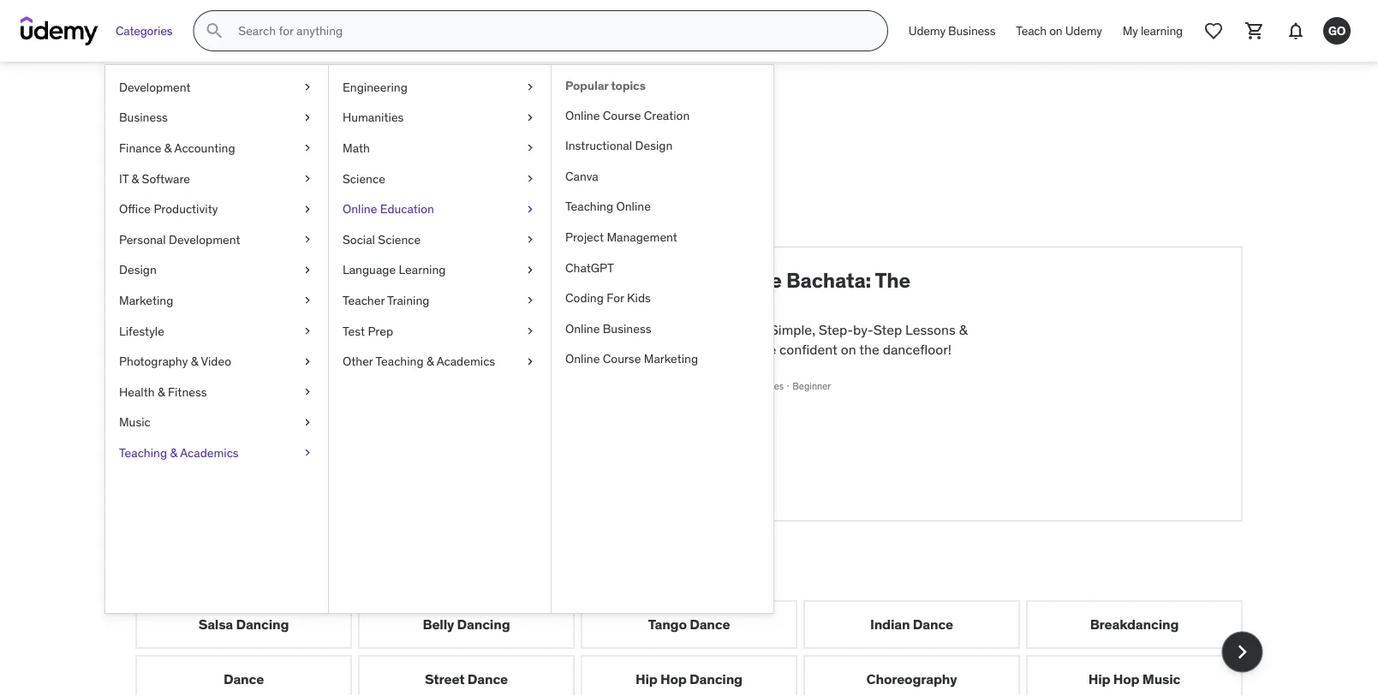 Task type: describe. For each thing, give the bounding box(es) containing it.
0 vertical spatial on
[[1050, 23, 1063, 38]]

0 vertical spatial health
[[254, 150, 296, 167]]

the
[[875, 267, 911, 293]]

the
[[859, 341, 880, 358]]

step-
[[819, 321, 853, 339]]

course for creation
[[603, 107, 641, 123]]

0 horizontal spatial to
[[627, 321, 641, 339]]

salsa dancing link
[[136, 601, 352, 649]]

1 learn from the top
[[589, 267, 643, 293]]

bachata:
[[786, 267, 871, 293]]

learn
[[354, 562, 402, 588]]

social science link
[[329, 224, 551, 255]]

online for online business
[[565, 321, 600, 336]]

with
[[741, 321, 767, 339]]

creation
[[644, 107, 690, 123]]

xsmall image for test prep
[[523, 323, 537, 340]]

shopping cart with 0 items image
[[1245, 21, 1265, 41]]

udemy inside teach on udemy link
[[1065, 23, 1102, 38]]

online education element
[[551, 65, 774, 613]]

indian dance
[[870, 616, 954, 634]]

coding for kids
[[565, 290, 651, 306]]

online for online education
[[343, 201, 377, 217]]

bachata inside learn how to dance bachata: the complete course learn to dance bachata with simple, step-by-step lessons & guided practice to help you be confident on the dancefloor! by demetrio rosario
[[687, 321, 737, 339]]

xsmall image for humanities
[[523, 109, 537, 126]]

dance up with
[[721, 267, 782, 293]]

design inside instructional design link
[[635, 138, 673, 153]]

& down music link
[[170, 445, 177, 461]]

kids
[[627, 290, 651, 306]]

1 vertical spatial science
[[378, 232, 421, 247]]

carousel element
[[136, 601, 1263, 697]]

hip for hip hop dancing
[[636, 671, 658, 688]]

hop for dancing
[[661, 671, 687, 688]]

xsmall image for development
[[301, 79, 314, 96]]

language learning link
[[329, 255, 551, 285]]

dance inside dance link
[[224, 671, 264, 688]]

0 vertical spatial fitness
[[310, 150, 357, 167]]

online business link
[[552, 314, 774, 344]]

udemy image
[[21, 16, 99, 45]]

salsa dancing
[[198, 616, 289, 634]]

teaching for teaching & academics
[[119, 445, 167, 461]]

instructional
[[565, 138, 632, 153]]

simple,
[[770, 321, 816, 339]]

hip hop dancing
[[636, 671, 743, 688]]

teach on udemy
[[1016, 23, 1102, 38]]

course inside learn how to dance bachata: the complete course learn to dance bachata with simple, step-by-step lessons & guided practice to help you be confident on the dancefloor! by demetrio rosario
[[687, 292, 756, 318]]

25 lectures
[[737, 380, 784, 392]]

next image
[[1229, 639, 1256, 666]]

hip for hip hop music
[[1089, 671, 1111, 688]]

my learning
[[1123, 23, 1183, 38]]

& down the test prep link
[[427, 354, 434, 369]]

design inside design link
[[119, 262, 157, 278]]

rosario
[[644, 363, 676, 375]]

udemy business link
[[899, 10, 1006, 51]]

other teaching & academics link
[[329, 346, 551, 377]]

demetrio
[[602, 363, 642, 375]]

1 horizontal spatial to
[[694, 267, 717, 293]]

topics
[[611, 78, 646, 93]]

dance down humanities
[[364, 150, 404, 167]]

go
[[1329, 23, 1346, 38]]

online course creation
[[565, 107, 690, 123]]

by
[[589, 363, 600, 375]]

online course marketing
[[565, 351, 698, 367]]

Search for anything text field
[[235, 16, 867, 45]]

1 horizontal spatial dance link
[[357, 150, 404, 167]]

xsmall image for design
[[301, 262, 314, 279]]

dancefloor!
[[883, 341, 952, 358]]

xsmall image for online education
[[523, 201, 537, 218]]

hip hop dancing link
[[581, 656, 797, 697]]

my learning link
[[1113, 10, 1193, 51]]

be
[[761, 341, 776, 358]]

courses
[[251, 102, 361, 138]]

xsmall image for business
[[301, 109, 314, 126]]

online education
[[343, 201, 434, 217]]

popular
[[565, 78, 608, 93]]

dance inside 'indian dance' link
[[913, 616, 954, 634]]

science inside "link"
[[343, 171, 385, 186]]

development inside development link
[[119, 79, 191, 95]]

practice
[[637, 341, 687, 358]]

software
[[142, 171, 190, 186]]

social
[[343, 232, 375, 247]]

other
[[343, 354, 373, 369]]

marketing link
[[105, 285, 328, 316]]

course for marketing
[[603, 351, 641, 367]]

hop for music
[[1114, 671, 1140, 688]]

management
[[607, 229, 678, 245]]

marketing inside online course marketing link
[[644, 351, 698, 367]]

social science
[[343, 232, 421, 247]]

online for online course creation
[[565, 107, 600, 123]]

xsmall image for language learning
[[523, 262, 537, 279]]

music link
[[105, 407, 328, 438]]

xsmall image for other teaching & academics
[[523, 353, 537, 370]]

personal development
[[119, 232, 240, 247]]

0 vertical spatial academics
[[437, 354, 495, 369]]

you
[[736, 341, 758, 358]]

xsmall image for teacher training
[[523, 292, 537, 309]]

canva link
[[552, 161, 774, 192]]

choreography link
[[804, 656, 1020, 697]]

students
[[220, 562, 305, 588]]

& left video
[[191, 354, 198, 369]]

dance up practice
[[644, 321, 683, 339]]

on inside learn how to dance bachata: the complete course learn to dance bachata with simple, step-by-step lessons & guided practice to help you be confident on the dancefloor! by demetrio rosario
[[841, 341, 856, 358]]

engineering link
[[329, 72, 551, 102]]

design link
[[105, 255, 328, 285]]

lessons
[[906, 321, 956, 339]]

1 vertical spatial fitness
[[168, 384, 207, 400]]

course
[[227, 207, 292, 233]]

help
[[706, 341, 733, 358]]

xsmall image for music
[[301, 414, 314, 431]]

25
[[737, 380, 748, 392]]

teaching & academics
[[119, 445, 239, 461]]

xsmall image for social science
[[523, 231, 537, 248]]

xsmall image for engineering
[[523, 79, 537, 96]]

belly dancing link
[[359, 601, 574, 649]]

step
[[874, 321, 902, 339]]

belly
[[423, 616, 454, 634]]

bachata for bachata courses
[[136, 102, 246, 138]]

chatgpt
[[565, 260, 614, 275]]

bachata courses
[[136, 102, 361, 138]]

language
[[343, 262, 396, 278]]

xsmall image for lifestyle
[[301, 323, 314, 340]]

canva
[[565, 168, 599, 184]]

indian
[[870, 616, 910, 634]]

office productivity
[[119, 201, 218, 217]]

office productivity link
[[105, 194, 328, 224]]

finance & accounting link
[[105, 133, 328, 163]]

dancing for belly dancing
[[457, 616, 510, 634]]

xsmall image for marketing
[[301, 292, 314, 309]]

complete
[[589, 292, 683, 318]]

categories
[[116, 23, 172, 38]]

street
[[425, 671, 465, 688]]

students also learn
[[215, 562, 402, 588]]

teaching online link
[[552, 192, 774, 222]]

development link
[[105, 72, 328, 102]]



Task type: vqa. For each thing, say whether or not it's contained in the screenshot.
logical. Developed
no



Task type: locate. For each thing, give the bounding box(es) containing it.
online up management
[[616, 199, 651, 214]]

teaching down the health & fitness
[[119, 445, 167, 461]]

1 horizontal spatial health
[[254, 150, 296, 167]]

xsmall image inside engineering link
[[523, 79, 537, 96]]

2 hop from the left
[[1114, 671, 1140, 688]]

online course marketing link
[[552, 344, 774, 375]]

xsmall image for finance & accounting
[[301, 140, 314, 157]]

2 vertical spatial business
[[603, 321, 652, 336]]

bachata up accounting
[[136, 102, 246, 138]]

teacher training link
[[329, 285, 551, 316]]

teaching inside teaching & academics link
[[119, 445, 167, 461]]

1 horizontal spatial to
[[690, 341, 703, 358]]

education
[[380, 201, 434, 217]]

1 hip from the left
[[636, 671, 658, 688]]

for
[[607, 290, 624, 306]]

0 horizontal spatial hop
[[661, 671, 687, 688]]

hip down breakdancing link
[[1089, 671, 1111, 688]]

0 horizontal spatial hip
[[636, 671, 658, 688]]

to inside learn how to dance bachata: the complete course learn to dance bachata with simple, step-by-step lessons & guided practice to help you be confident on the dancefloor! by demetrio rosario
[[690, 341, 703, 358]]

xsmall image inside science "link"
[[523, 170, 537, 187]]

business up finance
[[119, 110, 168, 125]]

1 vertical spatial teaching
[[376, 354, 424, 369]]

online up social on the top left of page
[[343, 201, 377, 217]]

academics down music link
[[180, 445, 239, 461]]

teaching online
[[565, 199, 651, 214]]

xsmall image for personal development
[[301, 231, 314, 248]]

music down breakdancing link
[[1143, 671, 1181, 688]]

teach
[[1016, 23, 1047, 38]]

1 udemy from the left
[[909, 23, 946, 38]]

xsmall image inside finance & accounting "link"
[[301, 140, 314, 157]]

0 horizontal spatial udemy
[[909, 23, 946, 38]]

bachata up help
[[687, 321, 737, 339]]

xsmall image inside photography & video link
[[301, 353, 314, 370]]

xsmall image inside business link
[[301, 109, 314, 126]]

xsmall image inside personal development link
[[301, 231, 314, 248]]

course up with
[[687, 292, 756, 318]]

beginner
[[793, 380, 831, 392]]

0 horizontal spatial business
[[119, 110, 168, 125]]

dance down salsa dancing link
[[224, 671, 264, 688]]

test prep
[[343, 323, 393, 339]]

dance right street
[[468, 671, 508, 688]]

breakdancing
[[1090, 616, 1179, 634]]

& right finance
[[164, 140, 172, 156]]

teaching inside teaching online link
[[565, 199, 613, 214]]

dance inside tango dance 'link'
[[690, 616, 730, 634]]

bachata relates to health & fitness dance
[[136, 150, 404, 167]]

0 vertical spatial teaching
[[565, 199, 613, 214]]

submit search image
[[204, 21, 225, 41]]

course inside online course creation link
[[603, 107, 641, 123]]

xsmall image inside teaching & academics link
[[301, 445, 314, 462]]

1 vertical spatial bachata
[[136, 150, 188, 167]]

1 vertical spatial design
[[119, 262, 157, 278]]

xsmall image for math
[[523, 140, 537, 157]]

by-
[[853, 321, 874, 339]]

development down the categories "dropdown button" at top left
[[119, 79, 191, 95]]

0 vertical spatial development
[[119, 79, 191, 95]]

course right by
[[603, 351, 641, 367]]

lifestyle
[[119, 323, 164, 339]]

xsmall image inside development link
[[301, 79, 314, 96]]

on
[[1050, 23, 1063, 38], [841, 341, 856, 358]]

2 udemy from the left
[[1065, 23, 1102, 38]]

2 vertical spatial course
[[603, 351, 641, 367]]

dance link down salsa dancing link
[[136, 656, 352, 697]]

& right it
[[132, 171, 139, 186]]

xsmall image inside "social science" link
[[523, 231, 537, 248]]

1 horizontal spatial teaching
[[376, 354, 424, 369]]

0 horizontal spatial fitness
[[168, 384, 207, 400]]

engineering
[[343, 79, 408, 95]]

development inside personal development link
[[169, 232, 240, 247]]

personal development link
[[105, 224, 328, 255]]

it
[[119, 171, 129, 186]]

0 vertical spatial to
[[238, 150, 251, 167]]

to
[[694, 267, 717, 293], [627, 321, 641, 339]]

other teaching & academics
[[343, 354, 495, 369]]

xsmall image for science
[[523, 170, 537, 187]]

music down the health & fitness
[[119, 415, 151, 430]]

teaching for teaching online
[[565, 199, 613, 214]]

online down coding in the left of the page
[[565, 321, 600, 336]]

xsmall image inside 'math' link
[[523, 140, 537, 157]]

instructional design
[[565, 138, 673, 153]]

also
[[310, 562, 349, 588]]

online for online course marketing
[[565, 351, 600, 367]]

2 horizontal spatial teaching
[[565, 199, 613, 214]]

fitness down courses
[[310, 150, 357, 167]]

test prep link
[[329, 316, 551, 346]]

xsmall image inside office productivity link
[[301, 201, 314, 218]]

0 horizontal spatial marketing
[[119, 293, 173, 308]]

health down bachata courses
[[254, 150, 296, 167]]

1 horizontal spatial udemy
[[1065, 23, 1102, 38]]

lectures
[[750, 380, 784, 392]]

xsmall image inside it & software link
[[301, 170, 314, 187]]

0 vertical spatial business
[[948, 23, 996, 38]]

health down photography
[[119, 384, 155, 400]]

on right "teach"
[[1050, 23, 1063, 38]]

language learning
[[343, 262, 446, 278]]

1 vertical spatial health
[[119, 384, 155, 400]]

guided
[[589, 341, 633, 358]]

1 vertical spatial course
[[687, 292, 756, 318]]

0 vertical spatial learn
[[589, 267, 643, 293]]

dance right tango
[[690, 616, 730, 634]]

1 vertical spatial to
[[690, 341, 703, 358]]

1 horizontal spatial marketing
[[644, 351, 698, 367]]

&
[[164, 140, 172, 156], [299, 150, 308, 167], [132, 171, 139, 186], [959, 321, 968, 339], [191, 354, 198, 369], [427, 354, 434, 369], [158, 384, 165, 400], [170, 445, 177, 461]]

dance link down humanities
[[357, 150, 404, 167]]

project
[[565, 229, 604, 245]]

2 hip from the left
[[1089, 671, 1111, 688]]

0 vertical spatial dance link
[[357, 150, 404, 167]]

office
[[119, 201, 151, 217]]

0 vertical spatial health & fitness link
[[254, 150, 357, 167]]

online down online business
[[565, 351, 600, 367]]

0 vertical spatial marketing
[[119, 293, 173, 308]]

health
[[254, 150, 296, 167], [119, 384, 155, 400]]

learn how to dance bachata: the complete course learn to dance bachata with simple, step-by-step lessons & guided practice to help you be confident on the dancefloor! by demetrio rosario
[[589, 267, 968, 375]]

0 horizontal spatial on
[[841, 341, 856, 358]]

tango dance link
[[581, 601, 797, 649]]

online business
[[565, 321, 652, 336]]

xsmall image inside online education link
[[523, 201, 537, 218]]

health & fitness link down courses
[[254, 150, 357, 167]]

1 vertical spatial on
[[841, 341, 856, 358]]

business for udemy business
[[948, 23, 996, 38]]

design down online course creation link
[[635, 138, 673, 153]]

& inside learn how to dance bachata: the complete course learn to dance bachata with simple, step-by-step lessons & guided practice to help you be confident on the dancefloor! by demetrio rosario
[[959, 321, 968, 339]]

dance link
[[357, 150, 404, 167], [136, 656, 352, 697]]

dancing down tango dance 'link'
[[690, 671, 743, 688]]

teaching inside other teaching & academics link
[[376, 354, 424, 369]]

xsmall image for it & software
[[301, 170, 314, 187]]

1 horizontal spatial music
[[1143, 671, 1181, 688]]

test
[[343, 323, 365, 339]]

science down math
[[343, 171, 385, 186]]

1 vertical spatial health & fitness link
[[105, 377, 328, 407]]

xsmall image
[[301, 79, 314, 96], [523, 79, 537, 96], [523, 109, 537, 126], [301, 140, 314, 157], [301, 231, 314, 248], [523, 231, 537, 248], [301, 262, 314, 279], [523, 262, 537, 279], [301, 323, 314, 340]]

xsmall image inside lifestyle link
[[301, 323, 314, 340]]

dancing right belly
[[457, 616, 510, 634]]

finance
[[119, 140, 161, 156]]

math link
[[329, 133, 551, 163]]

xsmall image inside humanities link
[[523, 109, 537, 126]]

0 horizontal spatial dancing
[[236, 616, 289, 634]]

1 vertical spatial to
[[627, 321, 641, 339]]

xsmall image for teaching & academics
[[301, 445, 314, 462]]

health & fitness link down video
[[105, 377, 328, 407]]

xsmall image inside design link
[[301, 262, 314, 279]]

& down courses
[[299, 150, 308, 167]]

course inside online course marketing link
[[603, 351, 641, 367]]

to left help
[[690, 341, 703, 358]]

go link
[[1317, 10, 1358, 51]]

hip down tango
[[636, 671, 658, 688]]

development down office productivity link at left top
[[169, 232, 240, 247]]

1 horizontal spatial hop
[[1114, 671, 1140, 688]]

popular topics
[[565, 78, 646, 93]]

1 horizontal spatial dancing
[[457, 616, 510, 634]]

online down popular
[[565, 107, 600, 123]]

academics down the test prep link
[[437, 354, 495, 369]]

hop down tango
[[661, 671, 687, 688]]

training
[[387, 293, 430, 308]]

0 horizontal spatial health
[[119, 384, 155, 400]]

0 vertical spatial bachata
[[136, 102, 246, 138]]

dancing
[[236, 616, 289, 634], [457, 616, 510, 634], [690, 671, 743, 688]]

online education link
[[329, 194, 551, 224]]

xsmall image inside other teaching & academics link
[[523, 353, 537, 370]]

personal
[[119, 232, 166, 247]]

0 horizontal spatial music
[[119, 415, 151, 430]]

choreography
[[867, 671, 957, 688]]

udemy inside udemy business link
[[909, 23, 946, 38]]

to right relates
[[238, 150, 251, 167]]

xsmall image inside music link
[[301, 414, 314, 431]]

learning
[[1141, 23, 1183, 38]]

confident
[[780, 341, 838, 358]]

chatgpt link
[[552, 253, 774, 283]]

prep
[[368, 323, 393, 339]]

2 vertical spatial teaching
[[119, 445, 167, 461]]

0 horizontal spatial academics
[[180, 445, 239, 461]]

business for online business
[[603, 321, 652, 336]]

xsmall image inside the test prep link
[[523, 323, 537, 340]]

hip inside hip hop music link
[[1089, 671, 1111, 688]]

bachata for bachata relates to health & fitness dance
[[136, 150, 188, 167]]

1 vertical spatial marketing
[[644, 351, 698, 367]]

xsmall image inside marketing link
[[301, 292, 314, 309]]

it & software
[[119, 171, 190, 186]]

0 vertical spatial design
[[635, 138, 673, 153]]

business
[[948, 23, 996, 38], [119, 110, 168, 125], [603, 321, 652, 336]]

dance
[[364, 150, 404, 167], [721, 267, 782, 293], [644, 321, 683, 339], [690, 616, 730, 634], [913, 616, 954, 634], [224, 671, 264, 688], [468, 671, 508, 688]]

design down personal
[[119, 262, 157, 278]]

1 horizontal spatial fitness
[[310, 150, 357, 167]]

music inside carousel element
[[1143, 671, 1181, 688]]

1 vertical spatial business
[[119, 110, 168, 125]]

hip inside hip hop dancing link
[[636, 671, 658, 688]]

categories button
[[105, 10, 183, 51]]

teach on udemy link
[[1006, 10, 1113, 51]]

project management
[[565, 229, 678, 245]]

notifications image
[[1286, 21, 1306, 41]]

1 vertical spatial music
[[1143, 671, 1181, 688]]

finance & accounting
[[119, 140, 235, 156]]

1 vertical spatial dance link
[[136, 656, 352, 697]]

2 learn from the top
[[589, 321, 624, 339]]

teacher training
[[343, 293, 430, 308]]

1 horizontal spatial on
[[1050, 23, 1063, 38]]

xsmall image for health & fitness
[[301, 384, 314, 401]]

xsmall image inside language learning link
[[523, 262, 537, 279]]

0 vertical spatial music
[[119, 415, 151, 430]]

business link
[[105, 102, 328, 133]]

1 horizontal spatial hip
[[1089, 671, 1111, 688]]

math
[[343, 140, 370, 156]]

teaching down prep
[[376, 354, 424, 369]]

marketing down online business link
[[644, 351, 698, 367]]

0 vertical spatial to
[[694, 267, 717, 293]]

udemy business
[[909, 23, 996, 38]]

1 horizontal spatial business
[[603, 321, 652, 336]]

xsmall image inside teacher training 'link'
[[523, 292, 537, 309]]

teaching & academics link
[[105, 438, 328, 468]]

dancing for salsa dancing
[[236, 616, 289, 634]]

hip hop music
[[1089, 671, 1181, 688]]

productivity
[[154, 201, 218, 217]]

0 horizontal spatial dance link
[[136, 656, 352, 697]]

to right how
[[694, 267, 717, 293]]

fitness down photography & video
[[168, 384, 207, 400]]

& right lessons
[[959, 321, 968, 339]]

xsmall image for photography & video
[[301, 353, 314, 370]]

fitness
[[310, 150, 357, 167], [168, 384, 207, 400]]

2 horizontal spatial dancing
[[690, 671, 743, 688]]

academics
[[437, 354, 495, 369], [180, 445, 239, 461]]

2 vertical spatial bachata
[[687, 321, 737, 339]]

1 hop from the left
[[661, 671, 687, 688]]

hop down breakdancing link
[[1114, 671, 1140, 688]]

dancing right salsa
[[236, 616, 289, 634]]

health & fitness
[[119, 384, 207, 400]]

xsmall image for office productivity
[[301, 201, 314, 218]]

marketing inside marketing link
[[119, 293, 173, 308]]

street dance link
[[359, 656, 574, 697]]

coding for kids link
[[552, 283, 774, 314]]

0 horizontal spatial teaching
[[119, 445, 167, 461]]

0 vertical spatial course
[[603, 107, 641, 123]]

dance right indian
[[913, 616, 954, 634]]

& down photography
[[158, 384, 165, 400]]

& inside "link"
[[164, 140, 172, 156]]

dance inside street dance link
[[468, 671, 508, 688]]

0 horizontal spatial design
[[119, 262, 157, 278]]

1 horizontal spatial design
[[635, 138, 673, 153]]

street dance
[[425, 671, 508, 688]]

course down topics
[[603, 107, 641, 123]]

science up language learning
[[378, 232, 421, 247]]

business left "teach"
[[948, 23, 996, 38]]

1 vertical spatial development
[[169, 232, 240, 247]]

breakdancing link
[[1027, 601, 1243, 649]]

xsmall image
[[301, 109, 314, 126], [523, 140, 537, 157], [301, 170, 314, 187], [523, 170, 537, 187], [301, 201, 314, 218], [523, 201, 537, 218], [301, 292, 314, 309], [523, 292, 537, 309], [523, 323, 537, 340], [301, 353, 314, 370], [523, 353, 537, 370], [301, 384, 314, 401], [301, 414, 314, 431], [301, 445, 314, 462]]

bachata up software
[[136, 150, 188, 167]]

0 vertical spatial science
[[343, 171, 385, 186]]

instructional design link
[[552, 131, 774, 161]]

coding
[[565, 290, 604, 306]]

business inside online education element
[[603, 321, 652, 336]]

tango dance
[[648, 616, 730, 634]]

marketing up lifestyle
[[119, 293, 173, 308]]

hip hop music link
[[1027, 656, 1243, 697]]

design
[[635, 138, 673, 153], [119, 262, 157, 278]]

1 vertical spatial academics
[[180, 445, 239, 461]]

belly dancing
[[423, 616, 510, 634]]

lifestyle link
[[105, 316, 328, 346]]

1 horizontal spatial academics
[[437, 354, 495, 369]]

wishlist image
[[1204, 21, 1224, 41]]

business down complete
[[603, 321, 652, 336]]

1 vertical spatial learn
[[589, 321, 624, 339]]

to down complete
[[627, 321, 641, 339]]

my
[[1123, 23, 1138, 38]]

on left the
[[841, 341, 856, 358]]

teaching up project in the top left of the page
[[565, 199, 613, 214]]

0 horizontal spatial to
[[238, 150, 251, 167]]

2 horizontal spatial business
[[948, 23, 996, 38]]



